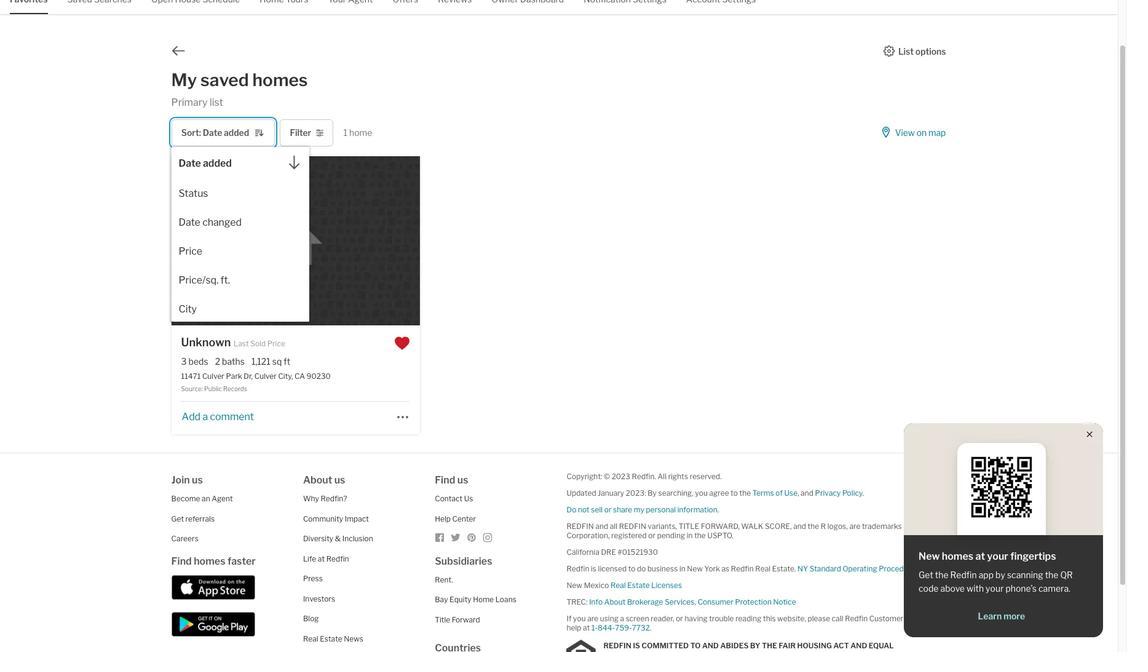 Task type: locate. For each thing, give the bounding box(es) containing it.
2 vertical spatial date
[[179, 217, 200, 228]]

copyright: © 2023 redfin. all rights reserved.
[[567, 472, 722, 481]]

0 vertical spatial about
[[303, 474, 332, 486]]

0 horizontal spatial find
[[171, 555, 192, 567]]

an
[[202, 494, 210, 503]]

equity
[[450, 595, 472, 604]]

a right add
[[203, 411, 208, 422]]

0 vertical spatial or
[[605, 505, 612, 514]]

blog
[[303, 614, 319, 623]]

about up the using
[[605, 597, 626, 607]]

favorite button image
[[394, 335, 410, 351]]

support
[[906, 614, 934, 623]]

copyright:
[[567, 472, 603, 481]]

redfin and all redfin variants, title forward, walk score, and the r logos, are trademarks of redfin corporation, registered or pending in the uspto.
[[567, 522, 935, 540]]

diversity
[[303, 534, 334, 543]]

life
[[303, 554, 316, 563]]

0 horizontal spatial about
[[303, 474, 332, 486]]

2 vertical spatial or
[[676, 614, 683, 623]]

1 horizontal spatial about
[[605, 597, 626, 607]]

0 vertical spatial find
[[435, 474, 456, 486]]

1 vertical spatial date
[[179, 158, 201, 169]]

, left privacy
[[798, 489, 800, 498]]

mexico
[[584, 581, 609, 590]]

the left "r" at the bottom right of the page
[[808, 522, 820, 531]]

to
[[691, 641, 701, 650]]

homes up download the redfin app on the apple app store image
[[194, 555, 226, 567]]

culver up public
[[202, 372, 225, 381]]

of left use
[[776, 489, 783, 498]]

1 horizontal spatial us
[[334, 474, 345, 486]]

culver
[[202, 372, 225, 381], [255, 372, 277, 381]]

1 vertical spatial in
[[680, 564, 686, 574]]

redfin down not
[[567, 522, 594, 531]]

records
[[223, 385, 247, 393]]

redfin right trademarks at the bottom of the page
[[913, 522, 935, 531]]

your
[[988, 551, 1009, 562], [986, 583, 1004, 594]]

york
[[705, 564, 720, 574]]

ft.
[[221, 275, 230, 286]]

date down "status"
[[179, 217, 200, 228]]

0 vertical spatial are
[[850, 522, 861, 531]]

are right logos,
[[850, 522, 861, 531]]

, up having
[[695, 597, 696, 607]]

added up date added button
[[224, 127, 249, 138]]

added right off
[[203, 158, 232, 169]]

1 horizontal spatial ,
[[798, 489, 800, 498]]

are left the using
[[588, 614, 599, 623]]

2 horizontal spatial new
[[919, 551, 940, 562]]

date added
[[179, 158, 232, 169]]

find homes faster
[[171, 555, 256, 567]]

beds
[[189, 356, 208, 367]]

0 vertical spatial get
[[171, 514, 184, 523]]

abides
[[721, 641, 749, 650]]

0 vertical spatial you
[[695, 489, 708, 498]]

become an agent
[[171, 494, 233, 503]]

2 horizontal spatial at
[[976, 551, 986, 562]]

become
[[171, 494, 200, 503]]

real down blog button
[[303, 634, 318, 643]]

1 vertical spatial find
[[171, 555, 192, 567]]

or right sell
[[605, 505, 612, 514]]

0 horizontal spatial to
[[629, 564, 636, 574]]

find down the careers
[[171, 555, 192, 567]]

1 horizontal spatial at
[[583, 623, 590, 633]]

equal housing opportunity image
[[567, 640, 596, 652]]

1 horizontal spatial homes
[[253, 70, 308, 90]]

redfin down &
[[326, 554, 349, 563]]

1 horizontal spatial or
[[649, 531, 656, 540]]

personal
[[646, 505, 676, 514]]

saved
[[201, 70, 249, 90]]

2 horizontal spatial .
[[863, 489, 864, 498]]

1 vertical spatial to
[[629, 564, 636, 574]]

us right join
[[192, 474, 203, 486]]

homes inside my saved homes primary list
[[253, 70, 308, 90]]

to
[[731, 489, 738, 498], [629, 564, 636, 574]]

date
[[203, 127, 222, 138], [179, 158, 201, 169], [179, 217, 200, 228]]

1 vertical spatial a
[[620, 614, 625, 623]]

home
[[473, 595, 494, 604]]

1 vertical spatial get
[[919, 570, 934, 580]]

1 vertical spatial new
[[687, 564, 703, 574]]

0 horizontal spatial .
[[650, 623, 652, 633]]

about up "why" at the bottom of the page
[[303, 474, 332, 486]]

your up by
[[988, 551, 1009, 562]]

consumer
[[698, 597, 734, 607]]

0 horizontal spatial price
[[179, 246, 202, 257]]

0 horizontal spatial and
[[703, 641, 719, 650]]

add a comment
[[182, 411, 254, 422]]

get for get referrals
[[171, 514, 184, 523]]

1 horizontal spatial and
[[851, 641, 868, 650]]

find
[[435, 474, 456, 486], [171, 555, 192, 567]]

culver down '1,121'
[[255, 372, 277, 381]]

a inside if you are using a screen reader, or having trouble reading this website, please call redfin customer support for help at
[[620, 614, 625, 623]]

or down services
[[676, 614, 683, 623]]

help center
[[435, 514, 476, 523]]

not
[[578, 505, 590, 514]]

in right pending
[[687, 531, 693, 540]]

map
[[929, 127, 946, 138]]

homes up above
[[942, 551, 974, 562]]

help center button
[[435, 514, 476, 523]]

1 vertical spatial or
[[649, 531, 656, 540]]

contact us
[[435, 494, 473, 503]]

redfin left is
[[567, 564, 590, 574]]

2 us from the left
[[334, 474, 345, 486]]

1 horizontal spatial are
[[850, 522, 861, 531]]

0 horizontal spatial homes
[[194, 555, 226, 567]]

1 vertical spatial estate
[[320, 634, 342, 643]]

to left do
[[629, 564, 636, 574]]

1 horizontal spatial in
[[687, 531, 693, 540]]

are inside redfin and all redfin variants, title forward, walk score, and the r logos, are trademarks of redfin corporation, registered or pending in the uspto.
[[850, 522, 861, 531]]

date for changed
[[179, 217, 200, 228]]

date right :
[[203, 127, 222, 138]]

add a comment button
[[181, 411, 255, 422]]

get for get the redfin app by scanning the qr code above with your phone's camera.
[[919, 570, 934, 580]]

0 horizontal spatial new
[[567, 581, 583, 590]]

1 vertical spatial added
[[203, 158, 232, 169]]

press
[[303, 574, 323, 583]]

new left "york" at the right
[[687, 564, 703, 574]]

1 vertical spatial you
[[573, 614, 586, 623]]

or left pending
[[649, 531, 656, 540]]

redfin?
[[321, 494, 347, 503]]

and right use
[[801, 489, 814, 498]]

1 horizontal spatial price
[[267, 339, 285, 348]]

0 horizontal spatial in
[[680, 564, 686, 574]]

you up information
[[695, 489, 708, 498]]

1 vertical spatial your
[[986, 583, 1004, 594]]

2 vertical spatial new
[[567, 581, 583, 590]]

0 vertical spatial a
[[203, 411, 208, 422]]

0 horizontal spatial estate
[[320, 634, 342, 643]]

operating
[[843, 564, 878, 574]]

3 us from the left
[[458, 474, 469, 486]]

added
[[224, 127, 249, 138], [203, 158, 232, 169]]

new for new mexico real estate licenses
[[567, 581, 583, 590]]

real left estate. at right
[[756, 564, 771, 574]]

new up code
[[919, 551, 940, 562]]

0 vertical spatial price
[[179, 246, 202, 257]]

in
[[687, 531, 693, 540], [680, 564, 686, 574]]

0 horizontal spatial or
[[605, 505, 612, 514]]

get inside get the redfin app by scanning the qr code above with your phone's camera.
[[919, 570, 934, 580]]

#01521930
[[618, 548, 658, 557]]

at right life
[[318, 554, 325, 563]]

redfin right call
[[845, 614, 868, 623]]

1 horizontal spatial culver
[[255, 372, 277, 381]]

act.
[[661, 650, 677, 652]]

city
[[179, 304, 197, 315]]

1 horizontal spatial of
[[904, 522, 911, 531]]

. right screen on the right of the page
[[650, 623, 652, 633]]

score,
[[765, 522, 792, 531]]

0 vertical spatial ,
[[798, 489, 800, 498]]

1 horizontal spatial get
[[919, 570, 934, 580]]

or inside if you are using a screen reader, or having trouble reading this website, please call redfin customer support for help at
[[676, 614, 683, 623]]

redfin up above
[[951, 570, 977, 580]]

and left all
[[596, 522, 609, 531]]

us for find us
[[458, 474, 469, 486]]

sort
[[181, 127, 199, 138]]

1 horizontal spatial real
[[611, 581, 626, 590]]

redfin inside if you are using a screen reader, or having trouble reading this website, please call redfin customer support for help at
[[845, 614, 868, 623]]

with
[[967, 583, 984, 594]]

you right if
[[573, 614, 586, 623]]

on
[[917, 127, 927, 138]]

2 horizontal spatial real
[[756, 564, 771, 574]]

join us
[[171, 474, 203, 486]]

0 horizontal spatial ,
[[695, 597, 696, 607]]

estate down do
[[628, 581, 650, 590]]

redfin facebook image
[[435, 533, 445, 543]]

find for find homes faster
[[171, 555, 192, 567]]

licensed
[[598, 564, 627, 574]]

0 horizontal spatial us
[[192, 474, 203, 486]]

ny standard operating procedures link
[[798, 564, 919, 574]]

price up price/sq.
[[179, 246, 202, 257]]

dialog
[[171, 147, 309, 322]]

redfin down 1-844-759-7732 link
[[604, 641, 632, 650]]

all
[[658, 472, 667, 481]]

redfin
[[567, 522, 594, 531], [619, 522, 647, 531], [604, 641, 632, 650]]

2 culver from the left
[[255, 372, 277, 381]]

california
[[567, 548, 600, 557]]

1 horizontal spatial a
[[620, 614, 625, 623]]

updated
[[567, 489, 597, 498]]

0 horizontal spatial get
[[171, 514, 184, 523]]

call
[[832, 614, 844, 623]]

0 vertical spatial your
[[988, 551, 1009, 562]]

title
[[435, 615, 451, 624]]

1 horizontal spatial new
[[687, 564, 703, 574]]

1 vertical spatial of
[[904, 522, 911, 531]]

this
[[764, 614, 776, 623]]

redfin down my
[[619, 522, 647, 531]]

1 vertical spatial real
[[611, 581, 626, 590]]

real down licensed
[[611, 581, 626, 590]]

0 vertical spatial of
[[776, 489, 783, 498]]

trouble
[[710, 614, 734, 623]]

and right to
[[703, 641, 719, 650]]

to right agree
[[731, 489, 738, 498]]

&
[[335, 534, 341, 543]]

©
[[604, 472, 610, 481]]

act
[[834, 641, 849, 650]]

1 us from the left
[[192, 474, 203, 486]]

2 horizontal spatial homes
[[942, 551, 974, 562]]

the up above
[[936, 570, 949, 580]]

a right the using
[[620, 614, 625, 623]]

1
[[344, 127, 348, 138]]

city,
[[278, 372, 293, 381]]

real
[[756, 564, 771, 574], [611, 581, 626, 590], [303, 634, 318, 643]]

and right score,
[[794, 522, 807, 531]]

1 vertical spatial ,
[[695, 597, 696, 607]]

logos,
[[828, 522, 848, 531]]

1 vertical spatial price
[[267, 339, 285, 348]]

0 horizontal spatial real
[[303, 634, 318, 643]]

price up the sq
[[267, 339, 285, 348]]

redfin inside redfin is committed to and abides by the fair housing act and equal opportunity act. read redfin's
[[604, 641, 632, 650]]

1 horizontal spatial to
[[731, 489, 738, 498]]

get
[[171, 514, 184, 523], [919, 570, 934, 580]]

1-844-759-7732 .
[[592, 623, 652, 633]]

new up trec:
[[567, 581, 583, 590]]

agent
[[212, 494, 233, 503]]

0 horizontal spatial are
[[588, 614, 599, 623]]

corporation,
[[567, 531, 610, 540]]

estate left news
[[320, 634, 342, 643]]

terms of use link
[[753, 489, 798, 498]]

1 vertical spatial are
[[588, 614, 599, 623]]

0 vertical spatial estate
[[628, 581, 650, 590]]

redfin inside get the redfin app by scanning the qr code above with your phone's camera.
[[951, 570, 977, 580]]

park
[[226, 372, 242, 381]]

0 horizontal spatial culver
[[202, 372, 225, 381]]

at left 1-
[[583, 623, 590, 633]]

get up careers button
[[171, 514, 184, 523]]

2 horizontal spatial or
[[676, 614, 683, 623]]

list options button
[[883, 45, 947, 56]]

ny
[[798, 564, 809, 574]]

redfin twitter image
[[451, 533, 461, 543]]

of right trademarks at the bottom of the page
[[904, 522, 911, 531]]

redfin for and
[[567, 522, 594, 531]]

list
[[899, 46, 914, 56]]

of inside redfin and all redfin variants, title forward, walk score, and the r logos, are trademarks of redfin corporation, registered or pending in the uspto.
[[904, 522, 911, 531]]

last
[[234, 339, 249, 348]]

new for new homes at your fingertips
[[919, 551, 940, 562]]

find up contact
[[435, 474, 456, 486]]

find for find us
[[435, 474, 456, 486]]

0 horizontal spatial at
[[318, 554, 325, 563]]

get up code
[[919, 570, 934, 580]]

us up redfin?
[[334, 474, 345, 486]]

why redfin? button
[[303, 494, 347, 503]]

redfin for is
[[604, 641, 632, 650]]

. right privacy
[[863, 489, 864, 498]]

homes right saved
[[253, 70, 308, 90]]

registered
[[612, 531, 647, 540]]

impact
[[345, 514, 369, 523]]

in right business
[[680, 564, 686, 574]]

if
[[567, 614, 572, 623]]

at
[[976, 551, 986, 562], [318, 554, 325, 563], [583, 623, 590, 633]]

redfin's
[[701, 650, 736, 652]]

download the redfin app on the apple app store image
[[171, 575, 255, 600]]

us up the us
[[458, 474, 469, 486]]

your down by
[[986, 583, 1004, 594]]

find us
[[435, 474, 469, 486]]

0 vertical spatial in
[[687, 531, 693, 540]]

faster
[[228, 555, 256, 567]]

0 horizontal spatial you
[[573, 614, 586, 623]]

at up the app
[[976, 551, 986, 562]]

date up "status"
[[179, 158, 201, 169]]

1 horizontal spatial find
[[435, 474, 456, 486]]

. down agree
[[718, 505, 719, 514]]

1 horizontal spatial .
[[718, 505, 719, 514]]

download the redfin app from the google play store image
[[171, 612, 255, 637]]

and right act
[[851, 641, 868, 650]]

0 vertical spatial new
[[919, 551, 940, 562]]

2 horizontal spatial us
[[458, 474, 469, 486]]

us for about us
[[334, 474, 345, 486]]



Task type: vqa. For each thing, say whether or not it's contained in the screenshot.
dialog containing Date added
yes



Task type: describe. For each thing, give the bounding box(es) containing it.
get referrals button
[[171, 514, 215, 523]]

at inside if you are using a screen reader, or having trouble reading this website, please call redfin customer support for help at
[[583, 623, 590, 633]]

the left terms
[[740, 489, 751, 498]]

homes for new homes at your fingertips
[[942, 551, 974, 562]]

2 baths
[[215, 356, 245, 367]]

r
[[821, 522, 826, 531]]

changed
[[202, 217, 242, 228]]

trec: info about brokerage services , consumer protection notice
[[567, 597, 797, 607]]

dr,
[[244, 372, 253, 381]]

redfin inside redfin and all redfin variants, title forward, walk score, and the r logos, are trademarks of redfin corporation, registered or pending in the uspto.
[[913, 522, 935, 531]]

0 horizontal spatial a
[[203, 411, 208, 422]]

1 vertical spatial .
[[718, 505, 719, 514]]

reserved.
[[690, 472, 722, 481]]

date for added
[[179, 158, 201, 169]]

real estate news button
[[303, 634, 364, 643]]

why redfin?
[[303, 494, 347, 503]]

1 horizontal spatial you
[[695, 489, 708, 498]]

photo of 11471 culver park dr, culver city, ca 90230 image
[[171, 156, 420, 326]]

1-844-759-7732 link
[[592, 623, 650, 633]]

code
[[919, 583, 939, 594]]

add
[[182, 411, 201, 422]]

us for join us
[[192, 474, 203, 486]]

dre
[[601, 548, 616, 557]]

2
[[215, 356, 220, 367]]

1 vertical spatial about
[[605, 597, 626, 607]]

favorite button checkbox
[[394, 335, 410, 351]]

0 vertical spatial date
[[203, 127, 222, 138]]

0 vertical spatial real
[[756, 564, 771, 574]]

unknown
[[181, 336, 231, 349]]

read
[[678, 650, 699, 652]]

ca
[[295, 372, 305, 381]]

life at redfin button
[[303, 554, 349, 563]]

services
[[665, 597, 695, 607]]

dialog containing date added
[[171, 147, 309, 322]]

price/sq. ft.
[[179, 275, 230, 286]]

please
[[808, 614, 831, 623]]

redfin instagram image
[[483, 533, 493, 543]]

2 vertical spatial real
[[303, 634, 318, 643]]

redfin right as
[[731, 564, 754, 574]]

0 vertical spatial added
[[224, 127, 249, 138]]

my
[[634, 505, 645, 514]]

added inside button
[[203, 158, 232, 169]]

more
[[1004, 611, 1026, 621]]

homes for find homes faster
[[194, 555, 226, 567]]

info
[[589, 597, 603, 607]]

the left uspto.
[[695, 531, 706, 540]]

baths
[[222, 356, 245, 367]]

walk
[[742, 522, 764, 531]]

variants,
[[648, 522, 677, 531]]

2 vertical spatial .
[[650, 623, 652, 633]]

2023
[[612, 472, 631, 481]]

fingertips
[[1011, 551, 1057, 562]]

privacy
[[816, 489, 841, 498]]

use
[[785, 489, 798, 498]]

price/sq.
[[179, 275, 219, 286]]

careers button
[[171, 534, 199, 543]]

public
[[204, 385, 222, 393]]

contact us button
[[435, 494, 473, 503]]

trec:
[[567, 597, 588, 607]]

you inside if you are using a screen reader, or having trouble reading this website, please call redfin customer support for help at
[[573, 614, 586, 623]]

price inside button
[[179, 246, 202, 257]]

diversity & inclusion
[[303, 534, 373, 543]]

1 and from the left
[[703, 641, 719, 650]]

comment
[[210, 411, 254, 422]]

camera.
[[1039, 583, 1071, 594]]

90230
[[307, 372, 331, 381]]

in inside redfin and all redfin variants, title forward, walk score, and the r logos, are trademarks of redfin corporation, registered or pending in the uspto.
[[687, 531, 693, 540]]

community impact
[[303, 514, 369, 523]]

market
[[196, 164, 223, 172]]

housing
[[798, 641, 832, 650]]

equal
[[869, 641, 894, 650]]

customer
[[870, 614, 904, 623]]

pending
[[658, 531, 685, 540]]

do not sell or share my personal information link
[[567, 505, 718, 514]]

date changed button
[[171, 206, 309, 235]]

1 culver from the left
[[202, 372, 225, 381]]

off
[[182, 164, 195, 172]]

redfin is committed to and abides by the fair housing act and equal opportunity act. read redfin's
[[604, 641, 894, 652]]

redfin is licensed to do business in new york as redfin real estate. ny standard operating procedures
[[567, 564, 919, 574]]

1 horizontal spatial estate
[[628, 581, 650, 590]]

redfin.
[[632, 472, 656, 481]]

my
[[171, 70, 197, 90]]

title
[[679, 522, 700, 531]]

view on map
[[896, 127, 946, 138]]

protection
[[735, 597, 772, 607]]

1,121 sq ft
[[252, 356, 290, 367]]

why
[[303, 494, 319, 503]]

2 and from the left
[[851, 641, 868, 650]]

price/sq. ft. button
[[171, 264, 309, 293]]

referrals
[[186, 514, 215, 523]]

redfin pinterest image
[[467, 533, 477, 543]]

are inside if you are using a screen reader, or having trouble reading this website, please call redfin customer support for help at
[[588, 614, 599, 623]]

above
[[941, 583, 965, 594]]

filter button
[[280, 119, 334, 147]]

your inside get the redfin app by scanning the qr code above with your phone's camera.
[[986, 583, 1004, 594]]

or inside redfin and all redfin variants, title forward, walk score, and the r logos, are trademarks of redfin corporation, registered or pending in the uspto.
[[649, 531, 656, 540]]

filter
[[290, 127, 311, 138]]

licenses
[[652, 581, 682, 590]]

0 horizontal spatial of
[[776, 489, 783, 498]]

sq
[[272, 356, 282, 367]]

the up camera.
[[1046, 570, 1059, 580]]

11471
[[181, 372, 201, 381]]

0 vertical spatial .
[[863, 489, 864, 498]]

0 vertical spatial to
[[731, 489, 738, 498]]

screen
[[626, 614, 650, 623]]

help
[[567, 623, 582, 633]]

1-
[[592, 623, 598, 633]]

life at redfin
[[303, 554, 349, 563]]

consumer protection notice link
[[698, 597, 797, 607]]

off market
[[182, 164, 223, 172]]

app install qr code image
[[968, 453, 1037, 522]]

if you are using a screen reader, or having trouble reading this website, please call redfin customer support for help at
[[567, 614, 945, 633]]

sold
[[251, 339, 266, 348]]

1 home
[[344, 127, 372, 138]]

california dre #01521930
[[567, 548, 658, 557]]

new homes at your fingertips
[[919, 551, 1057, 562]]

center
[[453, 514, 476, 523]]

become an agent button
[[171, 494, 233, 503]]

status
[[179, 188, 208, 200]]

notice
[[774, 597, 797, 607]]

by
[[751, 641, 761, 650]]



